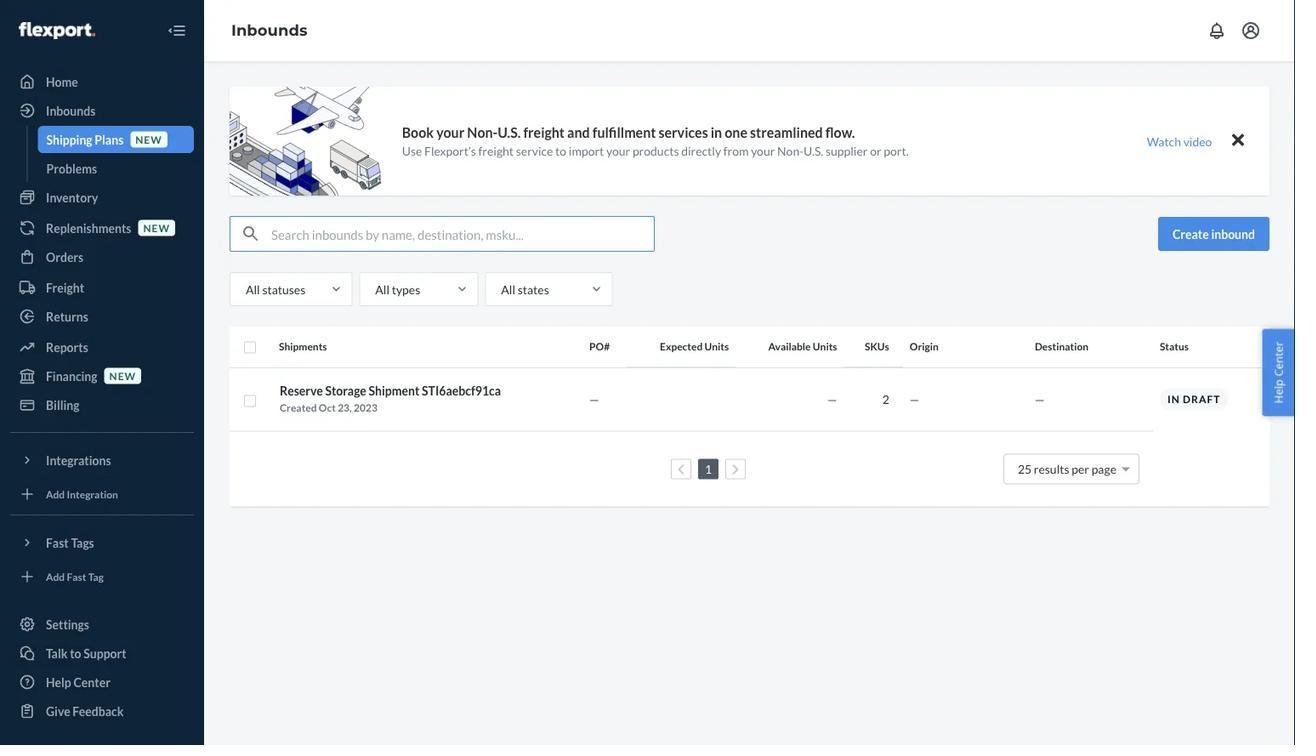 Task type: vqa. For each thing, say whether or not it's contained in the screenshot.
reserve storage shipment sti6aebcf91ca created oct 23, 2023
yes



Task type: locate. For each thing, give the bounding box(es) containing it.
1 horizontal spatial help center
[[1272, 342, 1287, 404]]

add
[[46, 488, 65, 500], [46, 570, 65, 583]]

2 all from the left
[[375, 282, 390, 297]]

1 horizontal spatial to
[[556, 144, 567, 158]]

add for add integration
[[46, 488, 65, 500]]

1 horizontal spatial freight
[[524, 124, 565, 141]]

1 units from the left
[[705, 340, 729, 353]]

1 vertical spatial inbounds
[[46, 103, 96, 118]]

center
[[1272, 342, 1287, 377], [74, 675, 111, 690]]

per
[[1072, 462, 1090, 476]]

square image for —
[[243, 394, 257, 408]]

0 horizontal spatial to
[[70, 646, 81, 661]]

1 vertical spatial non-
[[778, 144, 804, 158]]

freight link
[[10, 274, 194, 301]]

freight
[[524, 124, 565, 141], [479, 144, 514, 158]]

1 horizontal spatial center
[[1272, 342, 1287, 377]]

inbound
[[1212, 227, 1256, 241]]

help
[[1272, 379, 1287, 404], [46, 675, 71, 690]]

0 vertical spatial to
[[556, 144, 567, 158]]

square image left shipments
[[243, 341, 257, 355]]

give feedback
[[46, 704, 124, 719]]

1 vertical spatial square image
[[243, 394, 257, 408]]

u.s.
[[498, 124, 521, 141], [804, 144, 824, 158]]

status
[[1161, 340, 1190, 353]]

close image
[[1233, 130, 1245, 150]]

1 vertical spatial new
[[143, 222, 170, 234]]

1
[[705, 462, 712, 476]]

all left states
[[501, 282, 516, 297]]

0 horizontal spatial center
[[74, 675, 111, 690]]

fast left "tags"
[[46, 536, 69, 550]]

inventory
[[46, 190, 98, 205]]

inbounds
[[231, 21, 308, 40], [46, 103, 96, 118]]

1 vertical spatial center
[[74, 675, 111, 690]]

new right the plans
[[135, 133, 162, 145]]

fast left tag
[[67, 570, 86, 583]]

watch video button
[[1136, 129, 1224, 153]]

2 square image from the top
[[243, 394, 257, 408]]

skus
[[865, 340, 890, 353]]

help inside "button"
[[1272, 379, 1287, 404]]

all for all types
[[375, 282, 390, 297]]

help center inside "button"
[[1272, 342, 1287, 404]]

2 units from the left
[[813, 340, 838, 353]]

25 results per page option
[[1018, 462, 1117, 476]]

in
[[1168, 393, 1181, 406]]

all states
[[501, 282, 549, 297]]

orders
[[46, 250, 84, 264]]

0 vertical spatial help center
[[1272, 342, 1287, 404]]

1 vertical spatial to
[[70, 646, 81, 661]]

0 vertical spatial square image
[[243, 341, 257, 355]]

orders link
[[10, 243, 194, 271]]

—
[[590, 392, 599, 407], [828, 392, 838, 407], [910, 392, 920, 407], [1035, 392, 1045, 407]]

0 horizontal spatial your
[[437, 124, 465, 141]]

open account menu image
[[1241, 20, 1262, 41]]

units right available
[[813, 340, 838, 353]]

reserve storage shipment sti6aebcf91ca created oct 23, 2023
[[280, 384, 501, 414]]

1 horizontal spatial all
[[375, 282, 390, 297]]

shipment
[[369, 384, 420, 398]]

2 horizontal spatial all
[[501, 282, 516, 297]]

0 vertical spatial inbounds link
[[231, 21, 308, 40]]

inbounds link
[[231, 21, 308, 40], [10, 97, 194, 124]]

0 horizontal spatial help
[[46, 675, 71, 690]]

import
[[569, 144, 604, 158]]

inventory link
[[10, 184, 194, 211]]

all statuses
[[246, 282, 306, 297]]

2 vertical spatial new
[[109, 370, 136, 382]]

origin
[[910, 340, 939, 353]]

1 horizontal spatial units
[[813, 340, 838, 353]]

draft
[[1184, 393, 1221, 406]]

to
[[556, 144, 567, 158], [70, 646, 81, 661]]

new up orders link
[[143, 222, 170, 234]]

units right expected
[[705, 340, 729, 353]]

u.s. up service
[[498, 124, 521, 141]]

0 horizontal spatial u.s.
[[498, 124, 521, 141]]

book
[[402, 124, 434, 141]]

settings
[[46, 617, 89, 632]]

all
[[246, 282, 260, 297], [375, 282, 390, 297], [501, 282, 516, 297]]

0 horizontal spatial units
[[705, 340, 729, 353]]

0 vertical spatial fast
[[46, 536, 69, 550]]

Search inbounds by name, destination, msku... text field
[[271, 217, 654, 251]]

non- down streamlined on the right of page
[[778, 144, 804, 158]]

1 horizontal spatial help
[[1272, 379, 1287, 404]]

non-
[[467, 124, 498, 141], [778, 144, 804, 158]]

square image left created
[[243, 394, 257, 408]]

expected
[[660, 340, 703, 353]]

give feedback button
[[10, 698, 194, 725]]

freight up service
[[524, 124, 565, 141]]

freight left service
[[479, 144, 514, 158]]

1 vertical spatial freight
[[479, 144, 514, 158]]

talk to support button
[[10, 640, 194, 667]]

non- up flexport's at the top left of page
[[467, 124, 498, 141]]

1 vertical spatial u.s.
[[804, 144, 824, 158]]

port.
[[884, 144, 909, 158]]

help center link
[[10, 669, 194, 696]]

1 horizontal spatial inbounds
[[231, 21, 308, 40]]

add integration link
[[10, 481, 194, 508]]

add left integration
[[46, 488, 65, 500]]

talk
[[46, 646, 68, 661]]

square image
[[243, 341, 257, 355], [243, 394, 257, 408]]

help center right draft
[[1272, 342, 1287, 404]]

0 horizontal spatial all
[[246, 282, 260, 297]]

reserve
[[280, 384, 323, 398]]

from
[[724, 144, 749, 158]]

shipments
[[279, 340, 327, 353]]

watch
[[1148, 134, 1182, 148]]

0 vertical spatial help
[[1272, 379, 1287, 404]]

0 horizontal spatial inbounds link
[[10, 97, 194, 124]]

23,
[[338, 402, 352, 414]]

your
[[437, 124, 465, 141], [607, 144, 631, 158], [751, 144, 775, 158]]

your up flexport's at the top left of page
[[437, 124, 465, 141]]

u.s. down streamlined on the right of page
[[804, 144, 824, 158]]

destination
[[1035, 340, 1089, 353]]

help center
[[1272, 342, 1287, 404], [46, 675, 111, 690]]

units
[[705, 340, 729, 353], [813, 340, 838, 353]]

— left 2
[[828, 392, 838, 407]]

3 all from the left
[[501, 282, 516, 297]]

— right 2
[[910, 392, 920, 407]]

1 horizontal spatial inbounds link
[[231, 21, 308, 40]]

all left types
[[375, 282, 390, 297]]

all left statuses at the left top of the page
[[246, 282, 260, 297]]

your down fulfillment
[[607, 144, 631, 158]]

4 — from the left
[[1035, 392, 1045, 407]]

0 vertical spatial freight
[[524, 124, 565, 141]]

help up give
[[46, 675, 71, 690]]

1 all from the left
[[246, 282, 260, 297]]

0 vertical spatial center
[[1272, 342, 1287, 377]]

all types
[[375, 282, 420, 297]]

0 vertical spatial new
[[135, 133, 162, 145]]

help center up give feedback at the left of the page
[[46, 675, 111, 690]]

new
[[135, 133, 162, 145], [143, 222, 170, 234], [109, 370, 136, 382]]

your right from
[[751, 144, 775, 158]]

in draft
[[1168, 393, 1221, 406]]

2023
[[354, 402, 378, 414]]

0 vertical spatial inbounds
[[231, 21, 308, 40]]

units for expected units
[[705, 340, 729, 353]]

0 vertical spatial non-
[[467, 124, 498, 141]]

help right draft
[[1272, 379, 1287, 404]]

1 — from the left
[[590, 392, 599, 407]]

to left import
[[556, 144, 567, 158]]

new for financing
[[109, 370, 136, 382]]

0 vertical spatial add
[[46, 488, 65, 500]]

fast
[[46, 536, 69, 550], [67, 570, 86, 583]]

create
[[1173, 227, 1210, 241]]

1 vertical spatial fast
[[67, 570, 86, 583]]

— down the po#
[[590, 392, 599, 407]]

home
[[46, 74, 78, 89]]

0 horizontal spatial help center
[[46, 675, 111, 690]]

returns link
[[10, 303, 194, 330]]

billing link
[[10, 391, 194, 419]]

0 horizontal spatial freight
[[479, 144, 514, 158]]

0 horizontal spatial non-
[[467, 124, 498, 141]]

2 add from the top
[[46, 570, 65, 583]]

1 add from the top
[[46, 488, 65, 500]]

add down the fast tags
[[46, 570, 65, 583]]

to right talk
[[70, 646, 81, 661]]

1 square image from the top
[[243, 341, 257, 355]]

new down the reports link
[[109, 370, 136, 382]]

add integration
[[46, 488, 118, 500]]

1 vertical spatial add
[[46, 570, 65, 583]]

— down "destination"
[[1035, 392, 1045, 407]]



Task type: describe. For each thing, give the bounding box(es) containing it.
close navigation image
[[167, 20, 187, 41]]

center inside help center "button"
[[1272, 342, 1287, 377]]

1 vertical spatial help center
[[46, 675, 111, 690]]

or
[[871, 144, 882, 158]]

page
[[1092, 462, 1117, 476]]

support
[[84, 646, 126, 661]]

to inside book your non-u.s. freight and fulfillment services in one streamlined flow. use flexport's freight service to import your products directly from your non-u.s. supplier or port.
[[556, 144, 567, 158]]

flexport's
[[425, 144, 476, 158]]

statuses
[[262, 282, 306, 297]]

results
[[1034, 462, 1070, 476]]

create inbound
[[1173, 227, 1256, 241]]

watch video
[[1148, 134, 1213, 148]]

integrations button
[[10, 447, 194, 474]]

new for replenishments
[[143, 222, 170, 234]]

one
[[725, 124, 748, 141]]

0 vertical spatial u.s.
[[498, 124, 521, 141]]

fast tags button
[[10, 529, 194, 556]]

problems
[[46, 161, 97, 176]]

fast inside dropdown button
[[46, 536, 69, 550]]

supplier
[[826, 144, 868, 158]]

shipping
[[46, 132, 92, 147]]

book your non-u.s. freight and fulfillment services in one streamlined flow. use flexport's freight service to import your products directly from your non-u.s. supplier or port.
[[402, 124, 909, 158]]

integration
[[67, 488, 118, 500]]

available units
[[769, 340, 838, 353]]

services
[[659, 124, 708, 141]]

square image for po#
[[243, 341, 257, 355]]

chevron right image
[[732, 464, 740, 475]]

problems link
[[38, 155, 194, 182]]

returns
[[46, 309, 88, 324]]

reports link
[[10, 334, 194, 361]]

all for all statuses
[[246, 282, 260, 297]]

in
[[711, 124, 723, 141]]

1 vertical spatial inbounds link
[[10, 97, 194, 124]]

0 horizontal spatial inbounds
[[46, 103, 96, 118]]

3 — from the left
[[910, 392, 920, 407]]

to inside button
[[70, 646, 81, 661]]

products
[[633, 144, 679, 158]]

shipping plans
[[46, 132, 124, 147]]

1 horizontal spatial u.s.
[[804, 144, 824, 158]]

created
[[280, 402, 317, 414]]

use
[[402, 144, 422, 158]]

replenishments
[[46, 221, 131, 235]]

sti6aebcf91ca
[[422, 384, 501, 398]]

1 link
[[702, 462, 716, 476]]

available
[[769, 340, 811, 353]]

add fast tag link
[[10, 563, 194, 590]]

financing
[[46, 369, 97, 383]]

2 horizontal spatial your
[[751, 144, 775, 158]]

and
[[568, 124, 590, 141]]

home link
[[10, 68, 194, 95]]

add fast tag
[[46, 570, 104, 583]]

all for all states
[[501, 282, 516, 297]]

chevron left image
[[678, 464, 685, 475]]

reports
[[46, 340, 88, 354]]

talk to support
[[46, 646, 126, 661]]

types
[[392, 282, 420, 297]]

1 horizontal spatial your
[[607, 144, 631, 158]]

service
[[516, 144, 553, 158]]

1 horizontal spatial non-
[[778, 144, 804, 158]]

25
[[1018, 462, 1032, 476]]

center inside help center link
[[74, 675, 111, 690]]

freight
[[46, 280, 84, 295]]

storage
[[325, 384, 367, 398]]

po#
[[590, 340, 610, 353]]

flexport logo image
[[19, 22, 95, 39]]

integrations
[[46, 453, 111, 468]]

units for available units
[[813, 340, 838, 353]]

settings link
[[10, 611, 194, 638]]

streamlined
[[751, 124, 823, 141]]

fast tags
[[46, 536, 94, 550]]

expected units
[[660, 340, 729, 353]]

open notifications image
[[1207, 20, 1228, 41]]

2 — from the left
[[828, 392, 838, 407]]

tags
[[71, 536, 94, 550]]

directly
[[682, 144, 722, 158]]

25 results per page
[[1018, 462, 1117, 476]]

give
[[46, 704, 70, 719]]

help center button
[[1263, 329, 1296, 416]]

fulfillment
[[593, 124, 656, 141]]

add for add fast tag
[[46, 570, 65, 583]]

flow.
[[826, 124, 855, 141]]

feedback
[[73, 704, 124, 719]]

video
[[1184, 134, 1213, 148]]

states
[[518, 282, 549, 297]]

plans
[[95, 132, 124, 147]]

new for shipping plans
[[135, 133, 162, 145]]

oct
[[319, 402, 336, 414]]

1 vertical spatial help
[[46, 675, 71, 690]]

create inbound button
[[1159, 217, 1270, 251]]



